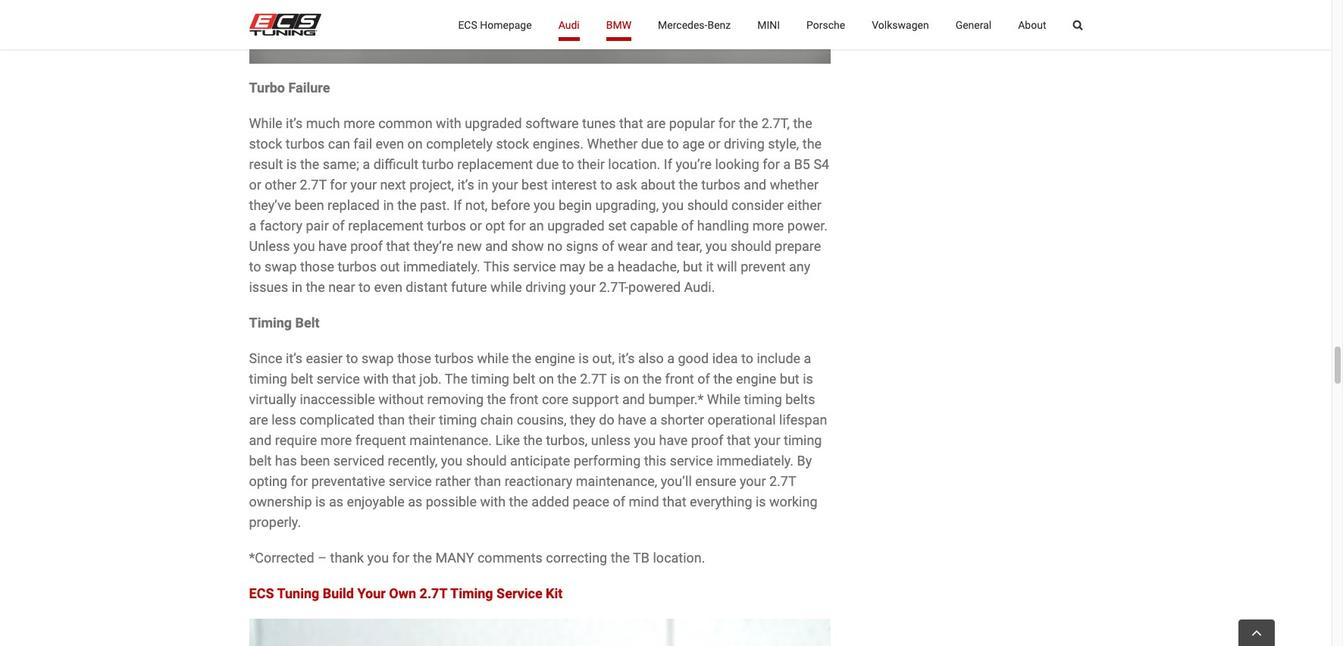 Task type: vqa. For each thing, say whether or not it's contained in the screenshot.
Mike
no



Task type: describe. For each thing, give the bounding box(es) containing it.
2.7t inside the while it's much more common with upgraded software tunes that are popular for the 2.7t, the stock turbos can fail even on completely stock engines. whether due to age or driving style, the result is the same; a difficult turbo replacement due to their location. if you're looking for a b5 s4 or other 2.7t for your next project, it's in your best interest to ask about the turbos and whether they've been replaced in the past. if not, before you begin upgrading, you should consider either a factory pair of replacement turbos or opt for an upgraded set capable of handling more power. unless you have proof that they're new and show no signs of wear and tear, you should prepare to swap those turbos out immediately. this service may be a headache, but it will prevent any issues in the near to even distant future while driving your 2.7t-powered audi.
[[300, 177, 327, 193]]

fail
[[354, 136, 372, 152]]

will
[[717, 259, 738, 275]]

issues
[[249, 279, 288, 295]]

1 as from the left
[[329, 494, 344, 510]]

lifespan
[[779, 412, 828, 428]]

possible
[[426, 494, 477, 510]]

1 vertical spatial driving
[[526, 279, 566, 295]]

working
[[770, 494, 818, 510]]

reactionary
[[505, 473, 573, 489]]

is down the out,
[[610, 371, 621, 387]]

porsche link
[[807, 0, 846, 49]]

about link
[[1018, 0, 1047, 49]]

your down operational
[[754, 432, 781, 448]]

added
[[532, 494, 570, 510]]

ecs tuning logo image
[[249, 14, 321, 36]]

with inside the while it's much more common with upgraded software tunes that are popular for the 2.7t, the stock turbos can fail even on completely stock engines. whether due to age or driving style, the result is the same; a difficult turbo replacement due to their location. if you're looking for a b5 s4 or other 2.7t for your next project, it's in your best interest to ask about the turbos and whether they've been replaced in the past. if not, before you begin upgrading, you should consider either a factory pair of replacement turbos or opt for an upgraded set capable of handling more power. unless you have proof that they're new and show no signs of wear and tear, you should prepare to swap those turbos out immediately. this service may be a headache, but it will prevent any issues in the near to even distant future while driving your 2.7t-powered audi.
[[436, 115, 462, 131]]

2 as from the left
[[408, 494, 422, 510]]

belts
[[786, 391, 815, 407]]

the up cousins,
[[512, 350, 531, 366]]

a right include
[[804, 350, 812, 366]]

1 horizontal spatial on
[[539, 371, 554, 387]]

the up chain
[[487, 391, 506, 407]]

either
[[787, 197, 822, 213]]

while it's much more common with upgraded software tunes that are popular for the 2.7t, the stock turbos can fail even on completely stock engines. whether due to age or driving style, the result is the same; a difficult turbo replacement due to their location. if you're looking for a b5 s4 or other 2.7t for your next project, it's in your best interest to ask about the turbos and whether they've been replaced in the past. if not, before you begin upgrading, you should consider either a factory pair of replacement turbos or opt for an upgraded set capable of handling more power. unless you have proof that they're new and show no signs of wear and tear, you should prepare to swap those turbos out immediately. this service may be a headache, but it will prevent any issues in the near to even distant future while driving your 2.7t-powered audi.
[[249, 115, 830, 295]]

the down idea
[[714, 371, 733, 387]]

is down preventative
[[315, 494, 326, 510]]

you down 'about'
[[662, 197, 684, 213]]

own
[[389, 586, 416, 601]]

since
[[249, 350, 282, 366]]

can
[[328, 136, 350, 152]]

handling
[[697, 218, 749, 234]]

2.7t right own
[[420, 586, 447, 601]]

swap inside since it's easier to swap those turbos while the engine is out, it's also a good idea to include a timing belt service with that job. the timing belt on the 2.7t is on the front of the engine but is virtually inaccessible without removing the front core support and bumper.* while timing belts are less complicated than their timing chain cousins, they do have a shorter operational lifespan and require more frequent maintenance. like the turbos, unless you have proof that your timing belt has been serviced recently, you should anticipate performing this service immediately. by opting for preventative service rather than reactionary maintenance, you'll ensure your 2.7t ownership is as enjoyable as possible with the added peace of mind that everything is working properly.
[[362, 350, 394, 366]]

consider
[[732, 197, 784, 213]]

project,
[[410, 177, 454, 193]]

2.7t up working
[[770, 473, 796, 489]]

2.7t,
[[762, 115, 790, 131]]

your up replaced
[[351, 177, 377, 193]]

replaced
[[328, 197, 380, 213]]

audi link
[[559, 0, 580, 49]]

preventative
[[311, 473, 385, 489]]

for right popular
[[719, 115, 736, 131]]

build
[[323, 586, 354, 601]]

2.7t-
[[599, 279, 629, 295]]

service
[[497, 586, 543, 601]]

enjoyable
[[347, 494, 405, 510]]

easier
[[306, 350, 343, 366]]

complicated
[[300, 412, 375, 428]]

to left age
[[667, 136, 679, 152]]

since it's easier to swap those turbos while the engine is out, it's also a good idea to include a timing belt service with that job. the timing belt on the 2.7t is on the front of the engine but is virtually inaccessible without removing the front core support and bumper.* while timing belts are less complicated than their timing chain cousins, they do have a shorter operational lifespan and require more frequent maintenance. like the turbos, unless you have proof that your timing belt has been serviced recently, you should anticipate performing this service immediately. by opting for preventative service rather than reactionary maintenance, you'll ensure your 2.7t ownership is as enjoyable as possible with the added peace of mind that everything is working properly.
[[249, 350, 828, 530]]

core
[[542, 391, 569, 407]]

proof inside since it's easier to swap those turbos while the engine is out, it's also a good idea to include a timing belt service with that job. the timing belt on the 2.7t is on the front of the engine but is virtually inaccessible without removing the front core support and bumper.* while timing belts are less complicated than their timing chain cousins, they do have a shorter operational lifespan and require more frequent maintenance. like the turbos, unless you have proof that your timing belt has been serviced recently, you should anticipate performing this service immediately. by opting for preventative service rather than reactionary maintenance, you'll ensure your 2.7t ownership is as enjoyable as possible with the added peace of mind that everything is working properly.
[[691, 432, 724, 448]]

to left ask at the top left
[[601, 177, 613, 193]]

the left the 2.7t,
[[739, 115, 758, 131]]

2 horizontal spatial belt
[[513, 371, 536, 387]]

may
[[560, 259, 585, 275]]

1 vertical spatial should
[[731, 238, 772, 254]]

upgrading,
[[596, 197, 659, 213]]

0 horizontal spatial belt
[[249, 453, 272, 469]]

–
[[318, 550, 327, 566]]

you up an
[[534, 197, 555, 213]]

1 vertical spatial replacement
[[348, 218, 424, 234]]

ensure
[[696, 473, 737, 489]]

this
[[484, 259, 510, 275]]

you're
[[676, 156, 712, 172]]

and up consider on the top right of the page
[[744, 177, 767, 193]]

of up tear,
[[682, 218, 694, 234]]

1 stock from the left
[[249, 136, 282, 152]]

correcting
[[546, 550, 607, 566]]

1 vertical spatial have
[[618, 412, 647, 428]]

those inside since it's easier to swap those turbos while the engine is out, it's also a good idea to include a timing belt service with that job. the timing belt on the 2.7t is on the front of the engine but is virtually inaccessible without removing the front core support and bumper.* while timing belts are less complicated than their timing chain cousins, they do have a shorter operational lifespan and require more frequent maintenance. like the turbos, unless you have proof that your timing belt has been serviced recently, you should anticipate performing this service immediately. by opting for preventative service rather than reactionary maintenance, you'll ensure your 2.7t ownership is as enjoyable as possible with the added peace of mind that everything is working properly.
[[397, 350, 431, 366]]

that down operational
[[727, 432, 751, 448]]

mercedes-
[[658, 19, 708, 31]]

looking
[[715, 156, 760, 172]]

an
[[529, 218, 544, 234]]

peace
[[573, 494, 610, 510]]

audi
[[559, 19, 580, 31]]

those inside the while it's much more common with upgraded software tunes that are popular for the 2.7t, the stock turbos can fail even on completely stock engines. whether due to age or driving style, the result is the same; a difficult turbo replacement due to their location. if you're looking for a b5 s4 or other 2.7t for your next project, it's in your best interest to ask about the turbos and whether they've been replaced in the past. if not, before you begin upgrading, you should consider either a factory pair of replacement turbos or opt for an upgraded set capable of handling more power. unless you have proof that they're new and show no signs of wear and tear, you should prepare to swap those turbos out immediately. this service may be a headache, but it will prevent any issues in the near to even distant future while driving your 2.7t-powered audi.
[[300, 259, 334, 275]]

on inside the while it's much more common with upgraded software tunes that are popular for the 2.7t, the stock turbos can fail even on completely stock engines. whether due to age or driving style, the result is the same; a difficult turbo replacement due to their location. if you're looking for a b5 s4 or other 2.7t for your next project, it's in your best interest to ask about the turbos and whether they've been replaced in the past. if not, before you begin upgrading, you should consider either a factory pair of replacement turbos or opt for an upgraded set capable of handling more power. unless you have proof that they're new and show no signs of wear and tear, you should prepare to swap those turbos out immediately. this service may be a headache, but it will prevent any issues in the near to even distant future while driving your 2.7t-powered audi.
[[408, 136, 423, 152]]

properly.
[[249, 514, 301, 530]]

timing down lifespan
[[784, 432, 822, 448]]

but inside since it's easier to swap those turbos while the engine is out, it's also a good idea to include a timing belt service with that job. the timing belt on the 2.7t is on the front of the engine but is virtually inaccessible without removing the front core support and bumper.* while timing belts are less complicated than their timing chain cousins, they do have a shorter operational lifespan and require more frequent maintenance. like the turbos, unless you have proof that your timing belt has been serviced recently, you should anticipate performing this service immediately. by opting for preventative service rather than reactionary maintenance, you'll ensure your 2.7t ownership is as enjoyable as possible with the added peace of mind that everything is working properly.
[[780, 371, 800, 387]]

include
[[757, 350, 801, 366]]

while inside since it's easier to swap those turbos while the engine is out, it's also a good idea to include a timing belt service with that job. the timing belt on the 2.7t is on the front of the engine but is virtually inaccessible without removing the front core support and bumper.* while timing belts are less complicated than their timing chain cousins, they do have a shorter operational lifespan and require more frequent maintenance. like the turbos, unless you have proof that your timing belt has been serviced recently, you should anticipate performing this service immediately. by opting for preventative service rather than reactionary maintenance, you'll ensure your 2.7t ownership is as enjoyable as possible with the added peace of mind that everything is working properly.
[[477, 350, 509, 366]]

style,
[[768, 136, 799, 152]]

turbos down looking
[[702, 177, 741, 193]]

ecs homepage link
[[458, 0, 532, 49]]

interest
[[551, 177, 597, 193]]

to up interest
[[562, 156, 574, 172]]

software
[[526, 115, 579, 131]]

2 vertical spatial have
[[659, 432, 688, 448]]

ecs for ecs tuning build your own 2.7t timing service kit
[[249, 586, 274, 601]]

porsche
[[807, 19, 846, 31]]

it's right since
[[286, 350, 303, 366]]

1 vertical spatial engine
[[736, 371, 777, 387]]

your down the 'may'
[[570, 279, 596, 295]]

a left b5
[[784, 156, 791, 172]]

you up it
[[706, 238, 728, 254]]

0 vertical spatial driving
[[724, 136, 765, 152]]

the up core
[[558, 371, 577, 387]]

capable
[[630, 218, 678, 234]]

for up own
[[392, 550, 410, 566]]

the down also
[[643, 371, 662, 387]]

turbos,
[[546, 432, 588, 448]]

not,
[[465, 197, 488, 213]]

been inside the while it's much more common with upgraded software tunes that are popular for the 2.7t, the stock turbos can fail even on completely stock engines. whether due to age or driving style, the result is the same; a difficult turbo replacement due to their location. if you're looking for a b5 s4 or other 2.7t for your next project, it's in your best interest to ask about the turbos and whether they've been replaced in the past. if not, before you begin upgrading, you should consider either a factory pair of replacement turbos or opt for an upgraded set capable of handling more power. unless you have proof that they're new and show no signs of wear and tear, you should prepare to swap those turbos out immediately. this service may be a headache, but it will prevent any issues in the near to even distant future while driving your 2.7t-powered audi.
[[295, 197, 324, 213]]

0 vertical spatial even
[[376, 136, 404, 152]]

headache,
[[618, 259, 680, 275]]

0 horizontal spatial in
[[292, 279, 302, 295]]

service down recently,
[[389, 473, 432, 489]]

a left 'shorter'
[[650, 412, 657, 428]]

to right the near
[[359, 279, 371, 295]]

is left the out,
[[579, 350, 589, 366]]

past.
[[420, 197, 450, 213]]

0 vertical spatial should
[[687, 197, 728, 213]]

more inside since it's easier to swap those turbos while the engine is out, it's also a good idea to include a timing belt service with that job. the timing belt on the 2.7t is on the front of the engine but is virtually inaccessible without removing the front core support and bumper.* while timing belts are less complicated than their timing chain cousins, they do have a shorter operational lifespan and require more frequent maintenance. like the turbos, unless you have proof that your timing belt has been serviced recently, you should anticipate performing this service immediately. by opting for preventative service rather than reactionary maintenance, you'll ensure your 2.7t ownership is as enjoyable as possible with the added peace of mind that everything is working properly.
[[321, 432, 352, 448]]

but inside the while it's much more common with upgraded software tunes that are popular for the 2.7t, the stock turbos can fail even on completely stock engines. whether due to age or driving style, the result is the same; a difficult turbo replacement due to their location. if you're looking for a b5 s4 or other 2.7t for your next project, it's in your best interest to ask about the turbos and whether they've been replaced in the past. if not, before you begin upgrading, you should consider either a factory pair of replacement turbos or opt for an upgraded set capable of handling more power. unless you have proof that they're new and show no signs of wear and tear, you should prepare to swap those turbos out immediately. this service may be a headache, but it will prevent any issues in the near to even distant future while driving your 2.7t-powered audi.
[[683, 259, 703, 275]]

to up issues
[[249, 259, 261, 275]]

out
[[380, 259, 400, 275]]

a up unless
[[249, 218, 257, 234]]

immediately. inside since it's easier to swap those turbos while the engine is out, it's also a good idea to include a timing belt service with that job. the timing belt on the 2.7t is on the front of the engine but is virtually inaccessible without removing the front core support and bumper.* while timing belts are less complicated than their timing chain cousins, they do have a shorter operational lifespan and require more frequent maintenance. like the turbos, unless you have proof that your timing belt has been serviced recently, you should anticipate performing this service immediately. by opting for preventative service rather than reactionary maintenance, you'll ensure your 2.7t ownership is as enjoyable as possible with the added peace of mind that everything is working properly.
[[717, 453, 794, 469]]

the right the 2.7t,
[[793, 115, 813, 131]]

is up the belts
[[803, 371, 813, 387]]

timing up operational
[[744, 391, 782, 407]]

near
[[328, 279, 355, 295]]

2 horizontal spatial or
[[708, 136, 721, 152]]

bmw
[[606, 19, 632, 31]]

unless
[[591, 432, 631, 448]]

proof inside the while it's much more common with upgraded software tunes that are popular for the 2.7t, the stock turbos can fail even on completely stock engines. whether due to age or driving style, the result is the same; a difficult turbo replacement due to their location. if you're looking for a b5 s4 or other 2.7t for your next project, it's in your best interest to ask about the turbos and whether they've been replaced in the past. if not, before you begin upgrading, you should consider either a factory pair of replacement turbos or opt for an upgraded set capable of handling more power. unless you have proof that they're new and show no signs of wear and tear, you should prepare to swap those turbos out immediately. this service may be a headache, but it will prevent any issues in the near to even distant future while driving your 2.7t-powered audi.
[[350, 238, 383, 254]]

that up whether
[[620, 115, 643, 131]]

1 vertical spatial if
[[454, 197, 462, 213]]

show
[[511, 238, 544, 254]]

they've
[[249, 197, 291, 213]]

timing right the at the bottom of page
[[471, 371, 509, 387]]

timing down removing
[[439, 412, 477, 428]]

shorter
[[661, 412, 704, 428]]

you right thank at the bottom left
[[367, 550, 389, 566]]

the down you're
[[679, 177, 698, 193]]

of down maintenance,
[[613, 494, 625, 510]]

cousins,
[[517, 412, 567, 428]]

set
[[608, 218, 627, 234]]

the up anticipate
[[523, 432, 543, 448]]

it's up not, at the left top of the page
[[458, 177, 474, 193]]

for left an
[[509, 218, 526, 234]]

turbos up the near
[[338, 259, 377, 275]]

1 vertical spatial upgraded
[[548, 218, 605, 234]]

the left many at left bottom
[[413, 550, 432, 566]]

about
[[641, 177, 676, 193]]

b5
[[794, 156, 811, 172]]

immediately. inside the while it's much more common with upgraded software tunes that are popular for the 2.7t, the stock turbos can fail even on completely stock engines. whether due to age or driving style, the result is the same; a difficult turbo replacement due to their location. if you're looking for a b5 s4 or other 2.7t for your next project, it's in your best interest to ask about the turbos and whether they've been replaced in the past. if not, before you begin upgrading, you should consider either a factory pair of replacement turbos or opt for an upgraded set capable of handling more power. unless you have proof that they're new and show no signs of wear and tear, you should prepare to swap those turbos out immediately. this service may be a headache, but it will prevent any issues in the near to even distant future while driving your 2.7t-powered audi.
[[403, 259, 481, 275]]

1 vertical spatial due
[[536, 156, 559, 172]]

any
[[789, 259, 811, 275]]

are inside since it's easier to swap those turbos while the engine is out, it's also a good idea to include a timing belt service with that job. the timing belt on the 2.7t is on the front of the engine but is virtually inaccessible without removing the front core support and bumper.* while timing belts are less complicated than their timing chain cousins, they do have a shorter operational lifespan and require more frequent maintenance. like the turbos, unless you have proof that your timing belt has been serviced recently, you should anticipate performing this service immediately. by opting for preventative service rather than reactionary maintenance, you'll ensure your 2.7t ownership is as enjoyable as possible with the added peace of mind that everything is working properly.
[[249, 412, 268, 428]]

to right idea
[[742, 350, 754, 366]]

for down style,
[[763, 156, 780, 172]]

tb
[[633, 550, 650, 566]]

no
[[547, 238, 563, 254]]

service inside the while it's much more common with upgraded software tunes that are popular for the 2.7t, the stock turbos can fail even on completely stock engines. whether due to age or driving style, the result is the same; a difficult turbo replacement due to their location. if you're looking for a b5 s4 or other 2.7t for your next project, it's in your best interest to ask about the turbos and whether they've been replaced in the past. if not, before you begin upgrading, you should consider either a factory pair of replacement turbos or opt for an upgraded set capable of handling more power. unless you have proof that they're new and show no signs of wear and tear, you should prepare to swap those turbos out immediately. this service may be a headache, but it will prevent any issues in the near to even distant future while driving your 2.7t-powered audi.
[[513, 259, 556, 275]]

2 horizontal spatial on
[[624, 371, 639, 387]]

turbos down much
[[286, 136, 325, 152]]

is left working
[[756, 494, 766, 510]]

volkswagen link
[[872, 0, 929, 49]]

1 vertical spatial location.
[[653, 550, 706, 566]]

maintenance,
[[576, 473, 658, 489]]

the up s4
[[803, 136, 822, 152]]

a right also
[[667, 350, 675, 366]]

2 horizontal spatial with
[[480, 494, 506, 510]]

0 vertical spatial engine
[[535, 350, 575, 366]]

1 horizontal spatial if
[[664, 156, 672, 172]]

the down reactionary
[[509, 494, 528, 510]]

and up this
[[485, 238, 508, 254]]

thank
[[330, 550, 364, 566]]

timing down since
[[249, 371, 287, 387]]

benz
[[708, 19, 731, 31]]

1 horizontal spatial timing
[[450, 586, 493, 601]]

0 vertical spatial upgraded
[[465, 115, 522, 131]]

service up inaccessible
[[317, 371, 360, 387]]

the down next
[[397, 197, 417, 213]]

comments
[[478, 550, 543, 566]]

the left the near
[[306, 279, 325, 295]]

and down capable
[[651, 238, 674, 254]]

recently,
[[388, 453, 438, 469]]

future
[[451, 279, 487, 295]]

their inside the while it's much more common with upgraded software tunes that are popular for the 2.7t, the stock turbos can fail even on completely stock engines. whether due to age or driving style, the result is the same; a difficult turbo replacement due to their location. if you're looking for a b5 s4 or other 2.7t for your next project, it's in your best interest to ask about the turbos and whether they've been replaced in the past. if not, before you begin upgrading, you should consider either a factory pair of replacement turbos or opt for an upgraded set capable of handling more power. unless you have proof that they're new and show no signs of wear and tear, you should prepare to swap those turbos out immediately. this service may be a headache, but it will prevent any issues in the near to even distant future while driving your 2.7t-powered audi.
[[578, 156, 605, 172]]

your up before
[[492, 177, 518, 193]]

1 vertical spatial in
[[383, 197, 394, 213]]

mercedes-benz link
[[658, 0, 731, 49]]

while inside the while it's much more common with upgraded software tunes that are popular for the 2.7t, the stock turbos can fail even on completely stock engines. whether due to age or driving style, the result is the same; a difficult turbo replacement due to their location. if you're looking for a b5 s4 or other 2.7t for your next project, it's in your best interest to ask about the turbos and whether they've been replaced in the past. if not, before you begin upgrading, you should consider either a factory pair of replacement turbos or opt for an upgraded set capable of handling more power. unless you have proof that they're new and show no signs of wear and tear, you should prepare to swap those turbos out immediately. this service may be a headache, but it will prevent any issues in the near to even distant future while driving your 2.7t-powered audi.
[[249, 115, 283, 131]]

wear
[[618, 238, 648, 254]]

belt
[[295, 315, 320, 331]]

performing
[[574, 453, 641, 469]]

new
[[457, 238, 482, 254]]



Task type: locate. For each thing, give the bounding box(es) containing it.
your right ensure
[[740, 473, 766, 489]]

1 vertical spatial swap
[[362, 350, 394, 366]]

prevent
[[741, 259, 786, 275]]

anticipate
[[510, 453, 570, 469]]

with right possible
[[480, 494, 506, 510]]

swap down unless
[[265, 259, 297, 275]]

and
[[744, 177, 767, 193], [485, 238, 508, 254], [651, 238, 674, 254], [623, 391, 645, 407], [249, 432, 272, 448]]

1 vertical spatial their
[[408, 412, 436, 428]]

also
[[638, 350, 664, 366]]

1 horizontal spatial than
[[474, 473, 501, 489]]

good
[[678, 350, 709, 366]]

difficult
[[374, 156, 419, 172]]

front up bumper.*
[[665, 371, 694, 387]]

engines.
[[533, 136, 584, 152]]

a right be
[[607, 259, 615, 275]]

in up not, at the left top of the page
[[478, 177, 489, 193]]

but left it
[[683, 259, 703, 275]]

for inside since it's easier to swap those turbos while the engine is out, it's also a good idea to include a timing belt service with that job. the timing belt on the 2.7t is on the front of the engine but is virtually inaccessible without removing the front core support and bumper.* while timing belts are less complicated than their timing chain cousins, they do have a shorter operational lifespan and require more frequent maintenance. like the turbos, unless you have proof that your timing belt has been serviced recently, you should anticipate performing this service immediately. by opting for preventative service rather than reactionary maintenance, you'll ensure your 2.7t ownership is as enjoyable as possible with the added peace of mind that everything is working properly.
[[291, 473, 308, 489]]

0 horizontal spatial ecs
[[249, 586, 274, 601]]

turbos down the past.
[[427, 218, 466, 234]]

2 horizontal spatial should
[[731, 238, 772, 254]]

1 horizontal spatial belt
[[291, 371, 313, 387]]

that up out
[[386, 238, 410, 254]]

this
[[644, 453, 667, 469]]

1 vertical spatial are
[[249, 412, 268, 428]]

0 horizontal spatial due
[[536, 156, 559, 172]]

immediately. down operational
[[717, 453, 794, 469]]

1 vertical spatial while
[[707, 391, 741, 407]]

0 vertical spatial proof
[[350, 238, 383, 254]]

for down has
[[291, 473, 308, 489]]

the
[[739, 115, 758, 131], [793, 115, 813, 131], [803, 136, 822, 152], [300, 156, 319, 172], [679, 177, 698, 193], [397, 197, 417, 213], [306, 279, 325, 295], [512, 350, 531, 366], [558, 371, 577, 387], [643, 371, 662, 387], [714, 371, 733, 387], [487, 391, 506, 407], [523, 432, 543, 448], [509, 494, 528, 510], [413, 550, 432, 566], [611, 550, 630, 566]]

support
[[572, 391, 619, 407]]

0 horizontal spatial have
[[318, 238, 347, 254]]

mind
[[629, 494, 659, 510]]

swap inside the while it's much more common with upgraded software tunes that are popular for the 2.7t, the stock turbos can fail even on completely stock engines. whether due to age or driving style, the result is the same; a difficult turbo replacement due to their location. if you're looking for a b5 s4 or other 2.7t for your next project, it's in your best interest to ask about the turbos and whether they've been replaced in the past. if not, before you begin upgrading, you should consider either a factory pair of replacement turbos or opt for an upgraded set capable of handling more power. unless you have proof that they're new and show no signs of wear and tear, you should prepare to swap those turbos out immediately. this service may be a headache, but it will prevent any issues in the near to even distant future while driving your 2.7t-powered audi.
[[265, 259, 297, 275]]

0 horizontal spatial with
[[363, 371, 389, 387]]

1 vertical spatial timing
[[450, 586, 493, 601]]

replacement down completely at the top of the page
[[457, 156, 533, 172]]

1 horizontal spatial with
[[436, 115, 462, 131]]

ecs tuning build your own 2.7t timing service kit
[[249, 586, 563, 601]]

1 horizontal spatial replacement
[[457, 156, 533, 172]]

immediately. down they're
[[403, 259, 481, 275]]

even
[[376, 136, 404, 152], [374, 279, 403, 295]]

proof
[[350, 238, 383, 254], [691, 432, 724, 448]]

1 vertical spatial more
[[753, 218, 784, 234]]

0 horizontal spatial upgraded
[[465, 115, 522, 131]]

much
[[306, 115, 340, 131]]

are inside the while it's much more common with upgraded software tunes that are popular for the 2.7t, the stock turbos can fail even on completely stock engines. whether due to age or driving style, the result is the same; a difficult turbo replacement due to their location. if you're looking for a b5 s4 or other 2.7t for your next project, it's in your best interest to ask about the turbos and whether they've been replaced in the past. if not, before you begin upgrading, you should consider either a factory pair of replacement turbos or opt for an upgraded set capable of handling more power. unless you have proof that they're new and show no signs of wear and tear, you should prepare to swap those turbos out immediately. this service may be a headache, but it will prevent any issues in the near to even distant future while driving your 2.7t-powered audi.
[[647, 115, 666, 131]]

if up 'about'
[[664, 156, 672, 172]]

factory
[[260, 218, 302, 234]]

of down good
[[698, 371, 710, 387]]

or down result
[[249, 177, 261, 193]]

have right 'do'
[[618, 412, 647, 428]]

been up pair
[[295, 197, 324, 213]]

2 horizontal spatial in
[[478, 177, 489, 193]]

signs
[[566, 238, 599, 254]]

0 vertical spatial than
[[378, 412, 405, 428]]

while inside since it's easier to swap those turbos while the engine is out, it's also a good idea to include a timing belt service with that job. the timing belt on the 2.7t is on the front of the engine but is virtually inaccessible without removing the front core support and bumper.* while timing belts are less complicated than their timing chain cousins, they do have a shorter operational lifespan and require more frequent maintenance. like the turbos, unless you have proof that your timing belt has been serviced recently, you should anticipate performing this service immediately. by opting for preventative service rather than reactionary maintenance, you'll ensure your 2.7t ownership is as enjoyable as possible with the added peace of mind that everything is working properly.
[[707, 391, 741, 407]]

whether
[[587, 136, 638, 152]]

on up core
[[539, 371, 554, 387]]

everything
[[690, 494, 753, 510]]

1 vertical spatial but
[[780, 371, 800, 387]]

chain
[[481, 412, 513, 428]]

unless
[[249, 238, 290, 254]]

audi.
[[684, 279, 715, 295]]

0 horizontal spatial stock
[[249, 136, 282, 152]]

you down pair
[[293, 238, 315, 254]]

while inside the while it's much more common with upgraded software tunes that are popular for the 2.7t, the stock turbos can fail even on completely stock engines. whether due to age or driving style, the result is the same; a difficult turbo replacement due to their location. if you're looking for a b5 s4 or other 2.7t for your next project, it's in your best interest to ask about the turbos and whether they've been replaced in the past. if not, before you begin upgrading, you should consider either a factory pair of replacement turbos or opt for an upgraded set capable of handling more power. unless you have proof that they're new and show no signs of wear and tear, you should prepare to swap those turbos out immediately. this service may be a headache, but it will prevent any issues in the near to even distant future while driving your 2.7t-powered audi.
[[491, 279, 522, 295]]

powered
[[629, 279, 681, 295]]

it
[[706, 259, 714, 275]]

mercedes-benz
[[658, 19, 731, 31]]

location. inside the while it's much more common with upgraded software tunes that are popular for the 2.7t, the stock turbos can fail even on completely stock engines. whether due to age or driving style, the result is the same; a difficult turbo replacement due to their location. if you're looking for a b5 s4 or other 2.7t for your next project, it's in your best interest to ask about the turbos and whether they've been replaced in the past. if not, before you begin upgrading, you should consider either a factory pair of replacement turbos or opt for an upgraded set capable of handling more power. unless you have proof that they're new and show no signs of wear and tear, you should prepare to swap those turbos out immediately. this service may be a headache, but it will prevent any issues in the near to even distant future while driving your 2.7t-powered audi.
[[608, 156, 661, 172]]

on down also
[[624, 371, 639, 387]]

before
[[491, 197, 530, 213]]

front
[[665, 371, 694, 387], [510, 391, 539, 407]]

1 vertical spatial those
[[397, 350, 431, 366]]

general link
[[956, 0, 992, 49]]

0 horizontal spatial if
[[454, 197, 462, 213]]

ecs left tuning
[[249, 586, 274, 601]]

0 horizontal spatial timing
[[249, 315, 292, 331]]

upgraded
[[465, 115, 522, 131], [548, 218, 605, 234]]

result
[[249, 156, 283, 172]]

that down you'll
[[663, 494, 687, 510]]

0 horizontal spatial while
[[249, 115, 283, 131]]

belt up opting
[[249, 453, 272, 469]]

1 horizontal spatial or
[[470, 218, 482, 234]]

0 horizontal spatial as
[[329, 494, 344, 510]]

0 horizontal spatial should
[[466, 453, 507, 469]]

1 horizontal spatial stock
[[496, 136, 529, 152]]

1 vertical spatial been
[[300, 453, 330, 469]]

upgraded up completely at the top of the page
[[465, 115, 522, 131]]

tear,
[[677, 238, 703, 254]]

age
[[683, 136, 705, 152]]

the left tb
[[611, 550, 630, 566]]

is up other
[[287, 156, 297, 172]]

turbos
[[286, 136, 325, 152], [702, 177, 741, 193], [427, 218, 466, 234], [338, 259, 377, 275], [435, 350, 474, 366]]

that
[[620, 115, 643, 131], [386, 238, 410, 254], [392, 371, 416, 387], [727, 432, 751, 448], [663, 494, 687, 510]]

completely
[[426, 136, 493, 152]]

job.
[[420, 371, 442, 387]]

about
[[1018, 19, 1047, 31]]

should down like
[[466, 453, 507, 469]]

1 horizontal spatial are
[[647, 115, 666, 131]]

have down pair
[[318, 238, 347, 254]]

1 vertical spatial with
[[363, 371, 389, 387]]

the left same; at the top of page
[[300, 156, 319, 172]]

turbo
[[422, 156, 454, 172]]

1 horizontal spatial but
[[780, 371, 800, 387]]

it's right the out,
[[618, 350, 635, 366]]

without
[[379, 391, 424, 407]]

0 horizontal spatial front
[[510, 391, 539, 407]]

location.
[[608, 156, 661, 172], [653, 550, 706, 566]]

1 vertical spatial ecs
[[249, 586, 274, 601]]

ecs tuning build your own 2.7t timing service kit link
[[249, 586, 563, 601]]

0 vertical spatial ecs
[[458, 19, 478, 31]]

engine down include
[[736, 371, 777, 387]]

0 vertical spatial or
[[708, 136, 721, 152]]

opt
[[485, 218, 505, 234]]

1 horizontal spatial have
[[618, 412, 647, 428]]

timing down issues
[[249, 315, 292, 331]]

rather
[[435, 473, 471, 489]]

0 vertical spatial with
[[436, 115, 462, 131]]

mini
[[758, 19, 780, 31]]

front up cousins,
[[510, 391, 539, 407]]

with
[[436, 115, 462, 131], [363, 371, 389, 387], [480, 494, 506, 510]]

2.7t up support at the bottom of the page
[[580, 371, 607, 387]]

are left popular
[[647, 115, 666, 131]]

1 vertical spatial while
[[477, 350, 509, 366]]

stock down the software
[[496, 136, 529, 152]]

0 horizontal spatial engine
[[535, 350, 575, 366]]

that up "without"
[[392, 371, 416, 387]]

1 horizontal spatial swap
[[362, 350, 394, 366]]

out,
[[592, 350, 615, 366]]

0 vertical spatial while
[[249, 115, 283, 131]]

1 horizontal spatial their
[[578, 156, 605, 172]]

ecs for ecs homepage
[[458, 19, 478, 31]]

with up completely at the top of the page
[[436, 115, 462, 131]]

even down out
[[374, 279, 403, 295]]

1 horizontal spatial front
[[665, 371, 694, 387]]

1 horizontal spatial those
[[397, 350, 431, 366]]

opting
[[249, 473, 287, 489]]

service up you'll
[[670, 453, 713, 469]]

1 vertical spatial or
[[249, 177, 261, 193]]

0 vertical spatial front
[[665, 371, 694, 387]]

turbos inside since it's easier to swap those turbos while the engine is out, it's also a good idea to include a timing belt service with that job. the timing belt on the 2.7t is on the front of the engine but is virtually inaccessible without removing the front core support and bumper.* while timing belts are less complicated than their timing chain cousins, they do have a shorter operational lifespan and require more frequent maintenance. like the turbos, unless you have proof that your timing belt has been serviced recently, you should anticipate performing this service immediately. by opting for preventative service rather than reactionary maintenance, you'll ensure your 2.7t ownership is as enjoyable as possible with the added peace of mind that everything is working properly.
[[435, 350, 474, 366]]

engine up core
[[535, 350, 575, 366]]

1 horizontal spatial while
[[707, 391, 741, 407]]

0 vertical spatial while
[[491, 279, 522, 295]]

their inside since it's easier to swap those turbos while the engine is out, it's also a good idea to include a timing belt service with that job. the timing belt on the 2.7t is on the front of the engine but is virtually inaccessible without removing the front core support and bumper.* while timing belts are less complicated than their timing chain cousins, they do have a shorter operational lifespan and require more frequent maintenance. like the turbos, unless you have proof that your timing belt has been serviced recently, you should anticipate performing this service immediately. by opting for preventative service rather than reactionary maintenance, you'll ensure your 2.7t ownership is as enjoyable as possible with the added peace of mind that everything is working properly.
[[408, 412, 436, 428]]

prepare
[[775, 238, 821, 254]]

1 vertical spatial even
[[374, 279, 403, 295]]

ecs
[[458, 19, 478, 31], [249, 586, 274, 601]]

should up handling
[[687, 197, 728, 213]]

ecs homepage
[[458, 19, 532, 31]]

turbos up the at the bottom of page
[[435, 350, 474, 366]]

of right pair
[[332, 218, 345, 234]]

while down turbo
[[249, 115, 283, 131]]

0 vertical spatial those
[[300, 259, 334, 275]]

1 vertical spatial immediately.
[[717, 453, 794, 469]]

you down maintenance.
[[441, 453, 463, 469]]

your
[[351, 177, 377, 193], [492, 177, 518, 193], [570, 279, 596, 295], [754, 432, 781, 448], [740, 473, 766, 489]]

0 horizontal spatial their
[[408, 412, 436, 428]]

1 vertical spatial front
[[510, 391, 539, 407]]

maintenance.
[[410, 432, 492, 448]]

should inside since it's easier to swap those turbos while the engine is out, it's also a good idea to include a timing belt service with that job. the timing belt on the 2.7t is on the front of the engine but is virtually inaccessible without removing the front core support and bumper.* while timing belts are less complicated than their timing chain cousins, they do have a shorter operational lifespan and require more frequent maintenance. like the turbos, unless you have proof that your timing belt has been serviced recently, you should anticipate performing this service immediately. by opting for preventative service rather than reactionary maintenance, you'll ensure your 2.7t ownership is as enjoyable as possible with the added peace of mind that everything is working properly.
[[466, 453, 507, 469]]

0 vertical spatial timing
[[249, 315, 292, 331]]

failure
[[288, 80, 330, 96]]

swap
[[265, 259, 297, 275], [362, 350, 394, 366]]

volkswagen
[[872, 19, 929, 31]]

as left possible
[[408, 494, 422, 510]]

1 horizontal spatial due
[[641, 136, 664, 152]]

2 vertical spatial or
[[470, 218, 482, 234]]

service
[[513, 259, 556, 275], [317, 371, 360, 387], [670, 453, 713, 469], [389, 473, 432, 489]]

2.7t
[[300, 177, 327, 193], [580, 371, 607, 387], [770, 473, 796, 489], [420, 586, 447, 601]]

have inside the while it's much more common with upgraded software tunes that are popular for the 2.7t, the stock turbos can fail even on completely stock engines. whether due to age or driving style, the result is the same; a difficult turbo replacement due to their location. if you're looking for a b5 s4 or other 2.7t for your next project, it's in your best interest to ask about the turbos and whether they've been replaced in the past. if not, before you begin upgrading, you should consider either a factory pair of replacement turbos or opt for an upgraded set capable of handling more power. unless you have proof that they're new and show no signs of wear and tear, you should prepare to swap those turbos out immediately. this service may be a headache, but it will prevent any issues in the near to even distant future while driving your 2.7t-powered audi.
[[318, 238, 347, 254]]

due right whether
[[641, 136, 664, 152]]

2 vertical spatial should
[[466, 453, 507, 469]]

0 vertical spatial have
[[318, 238, 347, 254]]

1 vertical spatial than
[[474, 473, 501, 489]]

0 horizontal spatial those
[[300, 259, 334, 275]]

1 horizontal spatial as
[[408, 494, 422, 510]]

next
[[380, 177, 406, 193]]

a down fail
[[363, 156, 370, 172]]

it's left much
[[286, 115, 303, 131]]

0 vertical spatial been
[[295, 197, 324, 213]]

0 horizontal spatial replacement
[[348, 218, 424, 234]]

of down set
[[602, 238, 615, 254]]

been inside since it's easier to swap those turbos while the engine is out, it's also a good idea to include a timing belt service with that job. the timing belt on the 2.7t is on the front of the engine but is virtually inaccessible without removing the front core support and bumper.* while timing belts are less complicated than their timing chain cousins, they do have a shorter operational lifespan and require more frequent maintenance. like the turbos, unless you have proof that your timing belt has been serviced recently, you should anticipate performing this service immediately. by opting for preventative service rather than reactionary maintenance, you'll ensure your 2.7t ownership is as enjoyable as possible with the added peace of mind that everything is working properly.
[[300, 453, 330, 469]]

2 stock from the left
[[496, 136, 529, 152]]

timing belt
[[249, 315, 320, 331]]

if left not, at the left top of the page
[[454, 197, 462, 213]]

0 vertical spatial their
[[578, 156, 605, 172]]

do
[[599, 412, 615, 428]]

0 vertical spatial replacement
[[457, 156, 533, 172]]

those
[[300, 259, 334, 275], [397, 350, 431, 366]]

with up "without"
[[363, 371, 389, 387]]

you'll
[[661, 473, 692, 489]]

for down same; at the top of page
[[330, 177, 347, 193]]

1 horizontal spatial immediately.
[[717, 453, 794, 469]]

other
[[265, 177, 296, 193]]

require
[[275, 432, 317, 448]]

have down 'shorter'
[[659, 432, 688, 448]]

should up prevent
[[731, 238, 772, 254]]

is inside the while it's much more common with upgraded software tunes that are popular for the 2.7t, the stock turbos can fail even on completely stock engines. whether due to age or driving style, the result is the same; a difficult turbo replacement due to their location. if you're looking for a b5 s4 or other 2.7t for your next project, it's in your best interest to ask about the turbos and whether they've been replaced in the past. if not, before you begin upgrading, you should consider either a factory pair of replacement turbos or opt for an upgraded set capable of handling more power. unless you have proof that they're new and show no signs of wear and tear, you should prepare to swap those turbos out immediately. this service may be a headache, but it will prevent any issues in the near to even distant future while driving your 2.7t-powered audi.
[[287, 156, 297, 172]]

or
[[708, 136, 721, 152], [249, 177, 261, 193], [470, 218, 482, 234]]

their down "without"
[[408, 412, 436, 428]]

tunes
[[582, 115, 616, 131]]

2 vertical spatial with
[[480, 494, 506, 510]]

be
[[589, 259, 604, 275]]

proof down 'shorter'
[[691, 432, 724, 448]]

0 horizontal spatial or
[[249, 177, 261, 193]]

0 vertical spatial more
[[344, 115, 375, 131]]

2.7t right other
[[300, 177, 327, 193]]

1 horizontal spatial should
[[687, 197, 728, 213]]

2 vertical spatial in
[[292, 279, 302, 295]]

and down less
[[249, 432, 272, 448]]

to right "easier"
[[346, 350, 358, 366]]

2 vertical spatial more
[[321, 432, 352, 448]]

0 horizontal spatial immediately.
[[403, 259, 481, 275]]

0 vertical spatial location.
[[608, 156, 661, 172]]

0 horizontal spatial swap
[[265, 259, 297, 275]]

0 vertical spatial due
[[641, 136, 664, 152]]

idea
[[712, 350, 738, 366]]

homepage
[[480, 19, 532, 31]]

*corrected
[[249, 550, 314, 566]]

they're
[[414, 238, 454, 254]]

and right support at the bottom of the page
[[623, 391, 645, 407]]

common
[[378, 115, 433, 131]]

0 vertical spatial immediately.
[[403, 259, 481, 275]]

in
[[478, 177, 489, 193], [383, 197, 394, 213], [292, 279, 302, 295]]

you up this
[[634, 432, 656, 448]]

is
[[287, 156, 297, 172], [579, 350, 589, 366], [610, 371, 621, 387], [803, 371, 813, 387], [315, 494, 326, 510], [756, 494, 766, 510]]

than right 'rather'
[[474, 473, 501, 489]]

0 vertical spatial swap
[[265, 259, 297, 275]]

less
[[272, 412, 296, 428]]

are down virtually
[[249, 412, 268, 428]]

1 horizontal spatial engine
[[736, 371, 777, 387]]

0 horizontal spatial but
[[683, 259, 703, 275]]

general
[[956, 19, 992, 31]]

location. up ask at the top left
[[608, 156, 661, 172]]

swap up "without"
[[362, 350, 394, 366]]

on down common
[[408, 136, 423, 152]]

in down next
[[383, 197, 394, 213]]

1 horizontal spatial proof
[[691, 432, 724, 448]]



